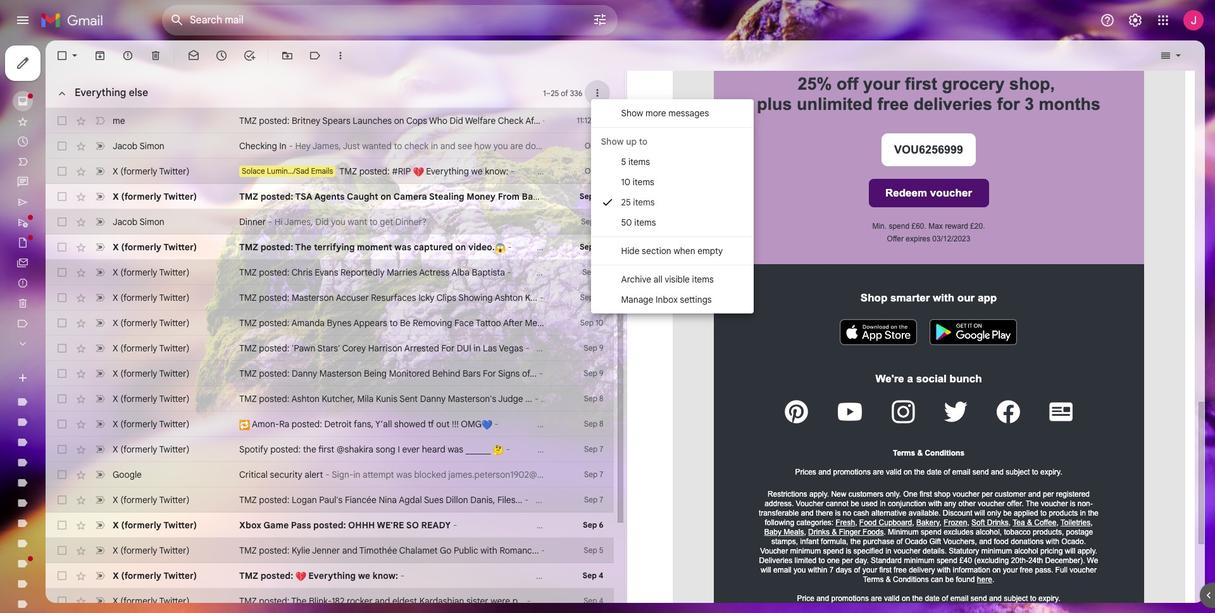 Task type: vqa. For each thing, say whether or not it's contained in the screenshot.
-
yes



Task type: describe. For each thing, give the bounding box(es) containing it.
everything for tmz posted:
[[308, 571, 356, 582]]

12 row from the top
[[46, 387, 614, 412]]

posted: for tmz posted: danny masterson being monitored behind bars for signs of... -
[[259, 368, 289, 380]]

purchase
[[863, 538, 894, 547]]

spend down details.
[[937, 557, 958, 566]]

items up settings
[[692, 274, 714, 285]]

1 vertical spatial for
[[483, 368, 496, 380]]

x for tmz posted: kylie jenner and timothée chalamet go public with romanc...
[[113, 546, 118, 557]]

soft
[[972, 519, 985, 528]]

1 horizontal spatial per
[[982, 491, 993, 500]]

messages
[[668, 108, 709, 119]]

shop
[[934, 491, 951, 500]]

2 horizontal spatial per
[[1043, 491, 1054, 500]]

want
[[348, 216, 367, 228]]

the inside "restrictions apply. new customers only. one first shop voucher per customer and per registered address. voucher cannot be used in conjunction with any other voucher offer. the voucher is non- transferable and there is no cash alternative available. discount will only be applied to products in the following categories:"
[[1026, 500, 1039, 509]]

ra
[[279, 419, 289, 430]]

58 ‌ from the left
[[536, 571, 536, 582]]

and up applied
[[1028, 491, 1041, 500]]

and up customer
[[991, 468, 1004, 477]]

cupboard
[[879, 519, 912, 528]]

used
[[861, 500, 878, 509]]

voucher up only
[[978, 500, 1005, 509]]

ohhh
[[348, 520, 375, 532]]

64 ‌ from the left
[[550, 571, 550, 582]]

in up alternative
[[880, 500, 886, 509]]

10 row from the top
[[46, 336, 614, 361]]

y'all
[[375, 419, 392, 430]]

pricing
[[1041, 548, 1063, 556]]

16 row from the top
[[46, 488, 614, 513]]

free down standard
[[894, 567, 907, 575]]

toggle split pane mode image
[[1160, 49, 1172, 62]]

simon for checking
[[140, 141, 164, 152]]

be inside . minimum spend excludes alcohol, tobacco products, postage stamps, infant formula, the purchase of ocado gift vouchers, and food donations with ocado. voucher minimum spend is specified in voucher details. statutory minimum alcohol pricing will apply. deliveries limited to one per day. standard minimum spend £40 (excluding 20th-24th december). we will email you within 7 days of your first free delivery with information on your free pass. full voucher terms & conditions can be found
[[945, 576, 954, 585]]

1 vertical spatial .
[[992, 576, 994, 585]]

92 ‌ from the left
[[613, 571, 613, 582]]

x (formerly twitter) for spotify posted: the first @shakira song i ever heard was ______
[[113, 444, 189, 456]]

tmz posted: 'pawn stars' corey harrison arrested for dui in las vegas -
[[239, 343, 532, 354]]

minimum
[[888, 529, 919, 537]]

63 ‌ from the left
[[547, 571, 547, 582]]

(formerly for xbox game pass posted: ohhh we're so ready
[[121, 520, 162, 532]]

1 – 25 of 336
[[543, 88, 583, 98]]

in down the non-
[[1080, 510, 1086, 518]]

donations
[[1011, 538, 1044, 547]]

, up postage
[[1091, 519, 1093, 528]]

chris
[[292, 267, 313, 278]]

tmz posted: tsa agents caught on camera stealing money from bags at ...
[[239, 191, 564, 203]]

items for 10 items
[[633, 177, 654, 188]]

85 ‌ from the left
[[597, 571, 597, 582]]

18 ‌ from the left
[[445, 571, 445, 582]]

youtube image
[[838, 403, 862, 421]]

your down 20th-
[[1003, 567, 1018, 575]]

vouchers,
[[943, 538, 977, 547]]

and right jenner
[[342, 546, 357, 557]]

(formerly for tmz posted: danny masterson being monitored behind bars for signs of...
[[120, 368, 157, 380]]

10 ‌ from the left
[[427, 571, 427, 582]]

tmz posted: #rip
[[339, 166, 413, 177]]

of inside everything else "tab panel"
[[561, 88, 568, 98]]

posted: for tmz posted: masterson accuser resurfaces icky clips showing ashton k... -
[[259, 292, 289, 304]]

food
[[859, 519, 877, 528]]

oct 2 for -
[[585, 141, 604, 151]]

(formerly for tmz posted: chris evans reportedly marries actress alba baptista
[[120, 267, 157, 278]]

manage inbox settings
[[621, 294, 712, 306]]

labels image
[[309, 49, 322, 62]]

twitter) for tmz posted: logan paul's fiancée nina agdal sues dillon danis, files...
[[159, 495, 189, 506]]

hide
[[621, 246, 640, 257]]

40 ‌ from the left
[[495, 571, 495, 582]]

73 ‌ from the left
[[570, 571, 570, 582]]

10 x from the top
[[113, 419, 118, 430]]

with inside "restrictions apply. new customers only. one first shop voucher per customer and per registered address. voucher cannot be used in conjunction with any other voucher offer. the voucher is non- transferable and there is no cash alternative available. discount will only be applied to products in the following categories:"
[[929, 500, 942, 509]]

16 ‌ from the left
[[441, 571, 441, 582]]

twitter) for tmz posted: chris evans reportedly marries actress alba baptista
[[159, 267, 189, 278]]

on for prices and promotions are valid on the date of email send and subject to expiry.
[[904, 468, 912, 477]]

and right prices
[[818, 468, 831, 477]]

appears
[[353, 318, 387, 329]]

and down "here ."
[[989, 595, 1002, 604]]

1 horizontal spatial ...
[[556, 191, 564, 203]]

are for price
[[871, 595, 882, 604]]

james,
[[284, 216, 313, 228]]

soft drinks link
[[972, 519, 1009, 528]]

43 ‌ from the left
[[502, 571, 502, 582]]

- up the "from" at top left
[[508, 166, 517, 177]]

6
[[599, 521, 604, 530]]

tmz posted: chris evans reportedly marries actress alba baptista -
[[239, 267, 514, 278]]

1 vertical spatial be
[[1003, 510, 1012, 518]]

1 sep 7 from the top
[[584, 445, 604, 454]]

on for tmz posted: britney spears launches on cops who did welfare check af... -
[[394, 115, 404, 127]]

59 ‌ from the left
[[538, 571, 538, 582]]

spend inside min. spend £60. max reward £20. offer expires 03/12/2023
[[889, 222, 910, 231]]

1 vertical spatial ashton
[[291, 394, 320, 405]]

archive image
[[94, 49, 106, 62]]

29 ‌ from the left
[[470, 571, 470, 582]]

x (formerly twitter) for tmz posted: 'pawn stars' corey harrison arrested for dui in las vegas
[[113, 343, 189, 354]]

1 vertical spatial will
[[1065, 548, 1076, 556]]

71 ‌ from the left
[[566, 571, 566, 582]]

a
[[907, 373, 913, 385]]

0 vertical spatial danny
[[292, 368, 317, 380]]

@shakira
[[337, 444, 374, 456]]

report spam image
[[122, 49, 134, 62]]

🤔 image
[[493, 446, 504, 456]]

posted: for tmz posted: britney spears launches on cops who did welfare check af... -
[[259, 115, 289, 127]]

months
[[1039, 95, 1101, 114]]

voucher up "products"
[[1041, 500, 1068, 509]]

sep 7 for critical security alert -
[[584, 470, 604, 480]]

- right in
[[289, 141, 293, 152]]

- right files...
[[525, 495, 529, 506]]

to up applied
[[1032, 468, 1038, 477]]

jacob for checking in -
[[113, 141, 138, 152]]

else
[[129, 87, 148, 99]]

31 ‌ from the left
[[475, 571, 475, 582]]

tmz for tmz posted: the terrifying moment was captured on video.
[[239, 242, 258, 253]]

(formerly for tmz posted: the blink-182 rocker and eldest kardashian sister were p...
[[120, 596, 157, 608]]

inbox
[[656, 294, 678, 306]]

terms inside . minimum spend excludes alcohol, tobacco products, postage stamps, infant formula, the purchase of ocado gift vouchers, and food donations with ocado. voucher minimum spend is specified in voucher details. statutory minimum alcohol pricing will apply. deliveries limited to one per day. standard minimum spend £40 (excluding 20th-24th december). we will email you within 7 days of your first free delivery with information on your free pass. full voucher terms & conditions can be found
[[863, 576, 884, 585]]

tmz for tmz posted: kylie jenner and timothée chalamet go public with romanc... -
[[239, 546, 257, 557]]

9 ‌ from the left
[[425, 571, 425, 582]]

the inside "restrictions apply. new customers only. one first shop voucher per customer and per registered address. voucher cannot be used in conjunction with any other voucher offer. the voucher is non- transferable and there is no cash alternative available. discount will only be applied to products in the following categories:"
[[1088, 510, 1099, 518]]

sep for tmz posted: 'pawn stars' corey harrison arrested for dui in las vegas
[[584, 344, 597, 353]]

1 horizontal spatial danny
[[420, 394, 446, 405]]

of up shop
[[944, 468, 950, 477]]

17 row from the top
[[46, 513, 614, 539]]

voucher up reward
[[930, 187, 972, 199]]

conjunction
[[888, 500, 926, 509]]

mark as read image
[[187, 49, 200, 62]]

, down "products"
[[1057, 519, 1059, 528]]

ocado blog image
[[1049, 403, 1073, 422]]

items for 25 items
[[633, 197, 655, 208]]

6 ‌ from the left
[[418, 571, 418, 582]]

posted: for tmz posted:
[[261, 571, 293, 582]]

spend down bakery link
[[921, 529, 942, 537]]

, down cash
[[855, 519, 857, 528]]

twitter) for tmz posted: 'pawn stars' corey harrison arrested for dui in las vegas
[[159, 343, 189, 354]]

posted: for tmz posted: the blink-182 rocker and eldest kardashian sister were p... -
[[259, 596, 289, 608]]

0 vertical spatial for
[[441, 343, 455, 354]]

12 for tmz posted: the terrifying moment was captured on video.
[[596, 242, 604, 252]]

84 ‌ from the left
[[595, 571, 595, 582]]

free down 20th-
[[1020, 567, 1033, 575]]

sep 9 for tmz posted: 'pawn stars' corey harrison arrested for dui in las vegas -
[[584, 344, 604, 353]]

x (formerly twitter) for tmz posted: chris evans reportedly marries actress alba baptista
[[113, 267, 189, 278]]

sep for tmz posted: chris evans reportedly marries actress alba baptista
[[583, 268, 596, 277]]

dillon
[[446, 495, 468, 506]]

49 ‌ from the left
[[516, 571, 516, 582]]

twitter) for spotify posted: the first @shakira song i ever heard was ______
[[159, 444, 189, 456]]

💙 image
[[482, 420, 492, 431]]

sep for tmz posted: danny masterson being monitored behind bars for signs of...
[[584, 369, 597, 378]]

25 ‌ from the left
[[461, 571, 461, 582]]

0 horizontal spatial was
[[395, 242, 411, 253]]

25%
[[798, 74, 832, 93]]

sep for tmz posted: kylie jenner and timothée chalamet go public with romanc...
[[584, 546, 597, 556]]

more
[[646, 108, 666, 119]]

tea & coffee link
[[1013, 519, 1057, 528]]

only
[[987, 510, 1001, 518]]

0 horizontal spatial is
[[835, 510, 841, 518]]

, left soft
[[967, 519, 970, 528]]

0 vertical spatial 10
[[621, 177, 630, 188]]

files...
[[497, 495, 522, 506]]

81 ‌ from the left
[[588, 571, 588, 582]]

advanced search options image
[[587, 7, 613, 32]]

settings
[[680, 294, 712, 306]]

of down day.
[[854, 567, 860, 575]]

(formerly for tmz posted: ashton kutcher, mila kunis sent danny masterson's judge ...
[[120, 394, 157, 405]]

sep 8 for 12th row
[[584, 394, 604, 404]]

mila
[[357, 394, 374, 405]]

posted: for tmz posted: logan paul's fiancée nina agdal sues dillon danis, files... -
[[259, 495, 289, 506]]

any
[[944, 500, 956, 509]]

1 horizontal spatial drinks
[[987, 519, 1009, 528]]

the down terms & conditions
[[914, 468, 925, 477]]

omg
[[461, 419, 482, 430]]

to left get on the left top of the page
[[369, 216, 378, 228]]

corey
[[342, 343, 366, 354]]

93 ‌ from the left
[[616, 571, 616, 582]]

0 horizontal spatial did
[[315, 216, 329, 228]]

on for price and promotions are valid on the date of email send and subject to expiry.
[[902, 595, 910, 604]]

45 ‌ from the left
[[507, 571, 507, 582]]

date for prices
[[927, 468, 942, 477]]

posted: for tmz posted: chris evans reportedly marries actress alba baptista -
[[259, 267, 289, 278]]

gmail image
[[41, 8, 109, 33]]

on inside . minimum spend excludes alcohol, tobacco products, postage stamps, infant formula, the purchase of ocado gift vouchers, and food donations with ocado. voucher minimum spend is specified in voucher details. statutory minimum alcohol pricing will apply. deliveries limited to one per day. standard minimum spend £40 (excluding 20th-24th december). we will email you within 7 days of your first free delivery with information on your free pass. full voucher terms & conditions can be found
[[993, 567, 1001, 575]]

tmz for tmz posted: #rip
[[339, 166, 357, 177]]

fans,
[[354, 419, 374, 430]]

subject for price and promotions are valid on the date of email send and subject to expiry.
[[1004, 595, 1028, 604]]

- right of...
[[539, 368, 543, 380]]

13 ‌ from the left
[[434, 571, 434, 582]]

cops
[[406, 115, 427, 127]]

to inside "restrictions apply. new customers only. one first shop voucher per customer and per registered address. voucher cannot be used in conjunction with any other voucher offer. the voucher is non- transferable and there is no cash alternative available. discount will only be applied to products in the following categories:"
[[1040, 510, 1047, 518]]

& up "prices and promotions are valid on the date of email send and subject to expiry."
[[917, 450, 923, 458]]

26 ‌ from the left
[[464, 571, 464, 582]]

32 ‌ from the left
[[477, 571, 477, 582]]

& up formula, at the right bottom
[[832, 529, 837, 537]]

public
[[454, 546, 478, 557]]

is inside . minimum spend excludes alcohol, tobacco products, postage stamps, infant formula, the purchase of ocado gift vouchers, and food donations with ocado. voucher minimum spend is specified in voucher details. statutory minimum alcohol pricing will apply. deliveries limited to one per day. standard minimum spend £40 (excluding 20th-24th december). we will email you within 7 days of your first free delivery with information on your free pass. full voucher terms & conditions can be found
[[846, 548, 851, 556]]

valid for price
[[884, 595, 900, 604]]

(excluding
[[974, 557, 1009, 566]]

78 ‌ from the left
[[581, 571, 581, 582]]

0 horizontal spatial drinks
[[808, 529, 830, 537]]

posted: for spotify posted: the first @shakira song i ever heard was ______
[[270, 444, 301, 456]]

12 for dinner
[[597, 217, 604, 227]]

70 ‌ from the left
[[563, 571, 563, 582]]

tea
[[1013, 519, 1025, 528]]

the for tmz posted: the terrifying moment was captured on video.
[[295, 242, 312, 253]]

9 row from the top
[[46, 311, 614, 336]]

spotify posted: the first @shakira song i ever heard was ______
[[239, 444, 493, 456]]

x for tmz posted: the blink-182 rocker and eldest kardashian sister were p...
[[113, 596, 118, 608]]

44 ‌ from the left
[[504, 571, 504, 582]]

of down "can"
[[942, 595, 948, 604]]

email inside . minimum spend excludes alcohol, tobacco products, postage stamps, infant formula, the purchase of ocado gift vouchers, and food donations with ocado. voucher minimum spend is specified in voucher details. statutory minimum alcohol pricing will apply. deliveries limited to one per day. standard minimum spend £40 (excluding 20th-24th december). we will email you within 7 days of your first free delivery with information on your free pass. full voucher terms & conditions can be found
[[773, 567, 792, 575]]

& inside . minimum spend excludes alcohol, tobacco products, postage stamps, infant formula, the purchase of ocado gift vouchers, and food donations with ocado. voucher minimum spend is specified in voucher details. statutory minimum alcohol pricing will apply. deliveries limited to one per day. standard minimum spend £40 (excluding 20th-24th december). we will email you within 7 days of your first free delivery with information on your free pass. full voucher terms & conditions can be found
[[886, 576, 891, 585]]

spend up one
[[823, 548, 844, 556]]

21 ‌ from the left
[[452, 571, 452, 582]]

61 ‌ from the left
[[543, 571, 543, 582]]

voucher up other
[[953, 491, 980, 500]]

voucher inside "restrictions apply. new customers only. one first shop voucher per customer and per registered address. voucher cannot be used in conjunction with any other voucher offer. the voucher is non- transferable and there is no cash alternative available. discount will only be applied to products in the following categories:"
[[796, 500, 824, 509]]

8 row from the top
[[46, 285, 614, 311]]

x for spotify posted: the first @shakira song i ever heard was ______
[[113, 444, 118, 456]]

17 ‌ from the left
[[443, 571, 443, 582]]

promotions for price
[[831, 595, 869, 604]]

everything else button
[[49, 81, 153, 106]]

email for price and promotions are valid on the date of email send and subject to expiry.
[[950, 595, 969, 604]]

80 ‌ from the left
[[586, 571, 586, 582]]

4 ‌ from the left
[[414, 571, 414, 582]]

day.
[[855, 557, 869, 566]]

0 vertical spatial 5
[[621, 156, 626, 168]]

7 for spotify posted: the first @shakira song i ever heard was ______
[[600, 445, 604, 454]]

65 ‌ from the left
[[552, 571, 552, 582]]

go
[[440, 546, 452, 557]]

2 x (formerly twitter) from the top
[[113, 191, 197, 203]]

the inside row
[[303, 444, 316, 456]]

66 ‌ from the left
[[554, 571, 554, 582]]

max
[[929, 222, 943, 231]]

2 vertical spatial will
[[761, 567, 771, 575]]

you inside everything else "tab panel"
[[331, 216, 346, 228]]

tmz for tmz posted: ashton kutcher, mila kunis sent danny masterson's judge ... -
[[239, 394, 257, 405]]

, up the infant
[[804, 529, 806, 537]]

terms & conditions link
[[893, 450, 965, 458]]

22 ‌ from the left
[[454, 571, 454, 582]]

tmz for tmz posted: logan paul's fiancée nina agdal sues dillon danis, files... -
[[239, 495, 257, 506]]

, left tea
[[1009, 519, 1011, 528]]

54 ‌ from the left
[[527, 571, 527, 582]]

tsa
[[295, 191, 312, 203]]

offer.
[[1007, 500, 1024, 509]]

x (formerly twitter) for xbox game pass posted: ohhh we're so ready
[[113, 520, 197, 532]]

who
[[429, 115, 447, 127]]

me...
[[525, 318, 544, 329]]

will inside "restrictions apply. new customers only. one first shop voucher per customer and per registered address. voucher cannot be used in conjunction with any other voucher offer. the voucher is non- transferable and there is no cash alternative available. discount will only be applied to products in the following categories:"
[[975, 510, 985, 518]]

instagram image
[[892, 401, 915, 424]]

judge
[[498, 394, 523, 405]]

delivery
[[909, 567, 935, 575]]

solace
[[242, 166, 265, 176]]

sep 10 for 12th row from the bottom
[[580, 318, 604, 328]]

showed
[[394, 419, 426, 430]]

60 ‌ from the left
[[541, 571, 541, 582]]

alert
[[305, 470, 323, 481]]

tmz posted: amanda bynes appears to be removing face tattoo after me... link
[[239, 317, 544, 330]]

33 ‌ from the left
[[479, 571, 479, 582]]

- right 'p...'
[[527, 596, 531, 608]]

and up categories:
[[801, 510, 814, 518]]

2 horizontal spatial minimum
[[981, 548, 1012, 556]]

tmz posted: amanda bynes appears to be removing face tattoo after me...
[[239, 318, 544, 329]]

everything for tmz posted: #rip
[[426, 166, 469, 177]]

sep for tmz posted:
[[583, 572, 597, 581]]

tmz posted: logan paul's fiancée nina agdal sues dillon danis, files... -
[[239, 495, 531, 506]]

email for prices and promotions are valid on the date of email send and subject to expiry.
[[952, 468, 970, 477]]

masterson's
[[448, 394, 496, 405]]

twitter) for xbox game pass posted: ohhh we're so ready
[[163, 520, 197, 532]]

sep 9 for tmz posted: danny masterson being monitored behind bars for signs of... -
[[584, 369, 604, 378]]

sep 12 for dinner
[[581, 217, 604, 227]]

53 ‌ from the left
[[525, 571, 525, 582]]

1 ‌ from the left
[[407, 571, 407, 582]]

add to tasks image
[[243, 49, 256, 62]]

xbox game pass posted: ohhh we're so ready -
[[239, 520, 459, 532]]

sep 8 for 13th row
[[584, 420, 604, 429]]

11 row from the top
[[46, 361, 614, 387]]

dinner?
[[395, 216, 427, 228]]

subject for prices and promotions are valid on the date of email send and subject to expiry.
[[1006, 468, 1030, 477]]

- right video.
[[506, 242, 514, 253]]

sep for critical security alert
[[584, 470, 598, 480]]

68 ‌ from the left
[[559, 571, 559, 582]]

of down minimum
[[897, 538, 903, 547]]

oct for tmz posted: #rip
[[585, 166, 598, 176]]

10 x (formerly twitter) from the top
[[113, 419, 189, 430]]

20th-
[[1011, 557, 1028, 566]]

tmz for tmz posted: the blink-182 rocker and eldest kardashian sister were p... -
[[239, 596, 257, 608]]

google ocado app image
[[930, 319, 1017, 345]]

oct for -
[[585, 141, 598, 151]]

twitter) for tmz posted: masterson accuser resurfaces icky clips showing ashton k...
[[159, 292, 189, 304]]

we for tmz posted:
[[358, 571, 370, 582]]

to down pass.
[[1030, 595, 1037, 604]]

24 ‌ from the left
[[459, 571, 459, 582]]

non-
[[1078, 500, 1093, 509]]

show more messages
[[621, 108, 709, 119]]

main menu image
[[15, 13, 30, 28]]

cash
[[853, 510, 870, 518]]

1 x from the top
[[113, 166, 118, 177]]

47 ‌ from the left
[[511, 571, 511, 582]]

87 ‌ from the left
[[602, 571, 602, 582]]

sep for dinner
[[581, 217, 595, 227]]

6 row from the top
[[46, 235, 614, 260]]

0 horizontal spatial minimum
[[790, 548, 821, 556]]

42 ‌ from the left
[[500, 571, 500, 582]]

other
[[959, 500, 976, 509]]

(formerly for tmz posted: masterson accuser resurfaces icky clips showing ashton k...
[[120, 292, 157, 304]]

24th
[[1028, 557, 1043, 566]]

0 vertical spatial is
[[1070, 500, 1076, 509]]

ocado
[[905, 538, 927, 547]]

terrifying
[[314, 242, 355, 253]]

to left be
[[390, 318, 398, 329]]

cannot
[[826, 500, 849, 509]]

we're
[[876, 373, 904, 385]]

9 for tmz posted: danny masterson being monitored behind bars for signs of... -
[[599, 369, 604, 378]]

, left frozen link
[[940, 519, 942, 528]]

alternative
[[872, 510, 907, 518]]

37 ‌ from the left
[[488, 571, 488, 582]]

- right k...
[[540, 292, 544, 304]]

customers
[[849, 491, 884, 500]]

18 row from the top
[[46, 539, 614, 564]]

section
[[642, 246, 671, 257]]

first inside "restrictions apply. new customers only. one first shop voucher per customer and per registered address. voucher cannot be used in conjunction with any other voucher offer. the voucher is non- transferable and there is no cash alternative available. discount will only be applied to products in the following categories:"
[[920, 491, 932, 500]]

kylie
[[292, 546, 310, 557]]

5 ‌ from the left
[[416, 571, 416, 582]]

and right "price"
[[817, 595, 829, 604]]

to right up
[[639, 136, 648, 147]]

transferable
[[759, 510, 799, 518]]

limited
[[795, 557, 817, 566]]

46 ‌ from the left
[[509, 571, 509, 582]]

tmz for tmz posted: britney spears launches on cops who did welfare check af... -
[[239, 115, 257, 127]]

- right the judge
[[535, 394, 539, 405]]

38 ‌ from the left
[[491, 571, 491, 582]]

free inside '25% off your first grocery shop, plus unlimited free deliveries for 3 months'
[[878, 95, 909, 114]]

23 ‌ from the left
[[457, 571, 457, 582]]

67 ‌ from the left
[[557, 571, 557, 582]]

af...
[[525, 115, 541, 127]]

the down delivery
[[912, 595, 923, 604]]

57 ‌ from the left
[[534, 571, 534, 582]]

min.
[[872, 222, 887, 231]]

new
[[831, 491, 847, 500]]

items for 50 items
[[634, 217, 656, 228]]

your down day.
[[863, 567, 877, 575]]

74 ‌ from the left
[[572, 571, 572, 582]]

first inside '25% off your first grocery shop, plus unlimited free deliveries for 3 months'
[[905, 74, 937, 93]]

36 ‌ from the left
[[486, 571, 486, 582]]

82 ‌ from the left
[[591, 571, 591, 582]]

- right vegas
[[526, 343, 530, 354]]

we're
[[377, 520, 404, 532]]



Task type: locate. For each thing, give the bounding box(es) containing it.
1 oct from the top
[[585, 141, 598, 151]]

0 vertical spatial jacob
[[113, 141, 138, 152]]

tobacco
[[1004, 529, 1031, 537]]

tmz posted: the terrifying moment was captured on video.
[[239, 242, 495, 253]]

on for tmz posted: tsa agents caught on camera stealing money from bags at ...
[[381, 191, 391, 203]]

98 ‌ from the left
[[627, 571, 627, 582]]

x for xbox game pass posted: ohhh we're so ready
[[113, 520, 119, 532]]

and inside . minimum spend excludes alcohol, tobacco products, postage stamps, infant formula, the purchase of ocado gift vouchers, and food donations with ocado. voucher minimum spend is specified in voucher details. statutory minimum alcohol pricing will apply. deliveries limited to one per day. standard minimum spend £40 (excluding 20th-24th december). we will email you within 7 days of your first free delivery with information on your free pass. full voucher terms & conditions can be found
[[979, 538, 992, 547]]

2 for tmz posted: #rip
[[599, 166, 604, 176]]

row
[[46, 108, 614, 134], [46, 134, 614, 159], [46, 159, 614, 184], [46, 184, 614, 210], [46, 210, 614, 235], [46, 235, 614, 260], [46, 260, 614, 285], [46, 285, 614, 311], [46, 311, 614, 336], [46, 336, 614, 361], [46, 361, 614, 387], [46, 387, 614, 412], [46, 412, 614, 437], [46, 437, 614, 463], [46, 463, 614, 488], [46, 488, 614, 513], [46, 513, 614, 539], [46, 539, 614, 564], [46, 564, 634, 589], [46, 589, 614, 614]]

. down food cupboard link
[[884, 529, 886, 537]]

expires
[[906, 235, 930, 243]]

0 vertical spatial know:
[[485, 166, 508, 177]]

16 x (formerly twitter) from the top
[[113, 596, 189, 608]]

google
[[113, 470, 142, 481]]

7 for tmz posted: logan paul's fiancée nina agdal sues dillon danis, files...
[[600, 496, 604, 505]]

11 x (formerly twitter) from the top
[[113, 444, 189, 456]]

0 horizontal spatial 25
[[551, 88, 559, 98]]

- left hi
[[268, 216, 272, 228]]

conditions inside . minimum spend excludes alcohol, tobacco products, postage stamps, infant formula, the purchase of ocado gift vouchers, and food donations with ocado. voucher minimum spend is specified in voucher details. statutory minimum alcohol pricing will apply. deliveries limited to one per day. standard minimum spend £40 (excluding 20th-24th december). we will email you within 7 days of your first free delivery with information on your free pass. full voucher terms & conditions can be found
[[893, 576, 929, 585]]

x (formerly twitter) for tmz posted: logan paul's fiancée nina agdal sues dillon danis, files...
[[113, 495, 189, 506]]

per up "products"
[[1043, 491, 1054, 500]]

15 x (formerly twitter) from the top
[[113, 571, 197, 582]]

twitter) for tmz posted: the blink-182 rocker and eldest kardashian sister were p...
[[159, 596, 189, 608]]

masterson up kutcher, at the bottom left of page
[[320, 368, 362, 380]]

. minimum spend excludes alcohol, tobacco products, postage stamps, infant formula, the purchase of ocado gift vouchers, and food donations with ocado. voucher minimum spend is specified in voucher details. statutory minimum alcohol pricing will apply. deliveries limited to one per day. standard minimum spend £40 (excluding 20th-24th december). we will email you within 7 days of your first free delivery with information on your free pass. full voucher terms & conditions can be found
[[759, 529, 1098, 585]]

1 vertical spatial simon
[[140, 216, 164, 228]]

2 jacob simon from the top
[[113, 216, 164, 228]]

in inside "tab panel"
[[474, 343, 481, 354]]

8 for 13th row
[[599, 420, 604, 429]]

items right 50
[[634, 217, 656, 228]]

sep 9
[[584, 344, 604, 353], [584, 369, 604, 378]]

1 horizontal spatial .
[[992, 576, 994, 585]]

8 ‌ from the left
[[423, 571, 423, 582]]

1 vertical spatial are
[[871, 595, 882, 604]]

is down registered
[[1070, 500, 1076, 509]]

first up deliveries
[[905, 74, 937, 93]]

support image
[[1100, 13, 1115, 28]]

checking
[[239, 141, 277, 152]]

x
[[113, 166, 118, 177], [113, 191, 119, 203], [113, 242, 119, 253], [113, 267, 118, 278], [113, 292, 118, 304], [113, 318, 118, 329], [113, 343, 118, 354], [113, 368, 118, 380], [113, 394, 118, 405], [113, 419, 118, 430], [113, 444, 118, 456], [113, 495, 118, 506], [113, 520, 119, 532], [113, 546, 118, 557], [113, 571, 119, 582], [113, 596, 118, 608]]

harrison
[[368, 343, 402, 354]]

27 ‌ from the left
[[466, 571, 466, 582]]

0 horizontal spatial voucher
[[760, 548, 788, 556]]

8 for 12th row
[[599, 394, 604, 404]]

1 horizontal spatial terms
[[893, 450, 915, 458]]

sep 7
[[584, 445, 604, 454], [584, 470, 604, 480], [584, 496, 604, 505]]

💔 image
[[295, 572, 306, 583]]

sep 8
[[584, 394, 604, 404], [584, 420, 604, 429]]

94 ‌ from the left
[[618, 571, 618, 582]]

0 vertical spatial the
[[295, 242, 312, 253]]

1 horizontal spatial 5
[[621, 156, 626, 168]]

on left video.
[[455, 242, 466, 253]]

posted: for tmz posted: #rip
[[359, 166, 390, 177]]

las
[[483, 343, 497, 354]]

row containing google
[[46, 463, 614, 488]]

1 vertical spatial sep 7
[[584, 470, 604, 480]]

90 ‌ from the left
[[609, 571, 609, 582]]

12 up 11
[[596, 242, 604, 252]]

x (formerly twitter) for tmz posted: kylie jenner and timothée chalamet go public with romanc...
[[113, 546, 189, 557]]

1 vertical spatial know:
[[373, 571, 398, 582]]

(formerly for spotify posted: the first @shakira song i ever heard was ______
[[120, 444, 157, 456]]

i
[[398, 444, 400, 456]]

89 ‌ from the left
[[606, 571, 606, 582]]

everything else
[[75, 87, 148, 99]]

everything inside 'everything else' dropdown button
[[75, 87, 126, 99]]

0 vertical spatial conditions
[[925, 450, 965, 458]]

1 vertical spatial oct
[[585, 166, 598, 176]]

first right one
[[920, 491, 932, 500]]

, up minimum
[[912, 519, 914, 528]]

twitter)
[[159, 166, 189, 177], [163, 191, 197, 203], [163, 242, 197, 253], [159, 267, 189, 278], [159, 292, 189, 304], [159, 318, 189, 329], [159, 343, 189, 354], [159, 368, 189, 380], [159, 394, 189, 405], [159, 419, 189, 430], [159, 444, 189, 456], [159, 495, 189, 506], [163, 520, 197, 532], [159, 546, 189, 557], [163, 571, 197, 582], [159, 596, 189, 608]]

0 vertical spatial sep 9
[[584, 344, 604, 353]]

being
[[364, 368, 387, 380]]

apply. inside "restrictions apply. new customers only. one first shop voucher per customer and per registered address. voucher cannot be used in conjunction with any other voucher offer. the voucher is non- transferable and there is no cash alternative available. discount will only be applied to products in the following categories:"
[[809, 491, 829, 500]]

1 vertical spatial jacob simon
[[113, 216, 164, 228]]

prices and promotions are valid on the date of email send and subject to expiry.
[[795, 468, 1062, 477]]

baby
[[764, 529, 782, 537]]

0 horizontal spatial know:
[[373, 571, 398, 582]]

1 vertical spatial is
[[835, 510, 841, 518]]

- right omg
[[492, 419, 501, 430]]

1 vertical spatial apply.
[[1078, 548, 1097, 556]]

97 ‌ from the left
[[625, 571, 625, 582]]

- right af... on the top of page
[[543, 115, 547, 127]]

the down finger
[[850, 538, 861, 547]]

0 vertical spatial email
[[952, 468, 970, 477]]

25 right 1
[[551, 88, 559, 98]]

0 vertical spatial 12
[[597, 217, 604, 227]]

1 vertical spatial terms
[[863, 576, 884, 585]]

bars
[[463, 368, 481, 380]]

agents
[[314, 191, 345, 203]]

2 9 from the top
[[599, 369, 604, 378]]

11 ‌ from the left
[[429, 571, 430, 582]]

per up days
[[842, 557, 853, 566]]

2 vertical spatial the
[[291, 596, 307, 608]]

tmz for tmz posted: 'pawn stars' corey harrison arrested for dui in las vegas -
[[239, 343, 257, 354]]

with up "can"
[[937, 567, 951, 575]]

voucher inside . minimum spend excludes alcohol, tobacco products, postage stamps, infant formula, the purchase of ocado gift vouchers, and food donations with ocado. voucher minimum spend is specified in voucher details. statutory minimum alcohol pricing will apply. deliveries limited to one per day. standard minimum spend £40 (excluding 20th-24th december). we will email you within 7 days of your first free delivery with information on your free pass. full voucher terms & conditions can be found
[[760, 548, 788, 556]]

None checkbox
[[56, 115, 68, 127], [56, 165, 68, 178], [56, 241, 68, 254], [56, 266, 68, 279], [56, 368, 68, 380], [56, 418, 68, 431], [56, 494, 68, 507], [56, 596, 68, 608], [56, 115, 68, 127], [56, 165, 68, 178], [56, 241, 68, 254], [56, 266, 68, 279], [56, 368, 68, 380], [56, 418, 68, 431], [56, 494, 68, 507], [56, 596, 68, 608]]

apple ocado app image
[[840, 319, 917, 345]]

heard
[[422, 444, 445, 456]]

are up customers
[[873, 468, 884, 477]]

with left our
[[933, 292, 955, 304]]

sep 4 for tmz posted:
[[583, 572, 604, 581]]

0 vertical spatial oct
[[585, 141, 598, 151]]

danny down 'pawn
[[292, 368, 317, 380]]

2 vertical spatial email
[[950, 595, 969, 604]]

did
[[450, 115, 463, 127], [315, 216, 329, 228]]

12 x from the top
[[113, 495, 118, 506]]

fresh link
[[836, 519, 855, 528]]

with up pricing
[[1046, 538, 1060, 547]]

0 horizontal spatial terms
[[863, 576, 884, 585]]

pinterest image
[[785, 401, 809, 424]]

... right the judge
[[525, 394, 532, 405]]

2 vertical spatial everything
[[308, 571, 356, 582]]

0 horizontal spatial you
[[331, 216, 346, 228]]

48 ‌ from the left
[[513, 571, 513, 582]]

show for show more messages
[[621, 108, 643, 119]]

1 horizontal spatial everything we know:
[[424, 166, 508, 177]]

6 x (formerly twitter) from the top
[[113, 318, 189, 329]]

0 vertical spatial did
[[450, 115, 463, 127]]

0 vertical spatial show
[[621, 108, 643, 119]]

is down formula, at the right bottom
[[846, 548, 851, 556]]

to up "coffee"
[[1040, 510, 1047, 518]]

88 ‌ from the left
[[604, 571, 604, 582]]

jacob simon for dinner
[[113, 216, 164, 228]]

1 vertical spatial conditions
[[893, 576, 929, 585]]

stamps,
[[772, 538, 798, 547]]

sep 12 for tmz posted: the terrifying moment was captured on video.
[[580, 242, 604, 252]]

stars'
[[317, 343, 340, 354]]

tmz posted:
[[239, 571, 295, 582]]

in inside . minimum spend excludes alcohol, tobacco products, postage stamps, infant formula, the purchase of ocado gift vouchers, and food donations with ocado. voucher minimum spend is specified in voucher details. statutory minimum alcohol pricing will apply. deliveries limited to one per day. standard minimum spend £40 (excluding 20th-24th december). we will email you within 7 days of your first free delivery with information on your free pass. full voucher terms & conditions can be found
[[886, 548, 892, 556]]

everything we know: up money
[[424, 166, 508, 177]]

2 sep 7 from the top
[[584, 470, 604, 480]]

everything up me
[[75, 87, 126, 99]]

get
[[380, 216, 393, 228]]

ever
[[402, 444, 420, 456]]

1 vertical spatial voucher
[[760, 548, 788, 556]]

101 ‌ from the left
[[634, 571, 634, 582]]

posted: for tmz posted: ashton kutcher, mila kunis sent danny masterson's judge ... -
[[259, 394, 289, 405]]

voucher down we
[[1070, 567, 1097, 575]]

0 vertical spatial 4
[[599, 572, 604, 581]]

frozen
[[944, 519, 967, 528]]

posted: for tmz posted: kylie jenner and timothée chalamet go public with romanc... -
[[259, 546, 289, 557]]

sep 12 down sep 15
[[581, 217, 604, 227]]

voucher up there
[[796, 500, 824, 509]]

7 x from the top
[[113, 343, 118, 354]]

0 vertical spatial will
[[975, 510, 985, 518]]

conditions down delivery
[[893, 576, 929, 585]]

2 simon from the top
[[140, 216, 164, 228]]

twitter) for tmz posted: ashton kutcher, mila kunis sent danny masterson's judge ...
[[159, 394, 189, 405]]

bakery link
[[916, 519, 940, 528]]

0 vertical spatial terms
[[893, 450, 915, 458]]

15 row from the top
[[46, 463, 614, 488]]

2 ‌ from the left
[[409, 571, 409, 582]]

19 ‌ from the left
[[448, 571, 448, 582]]

0 horizontal spatial ashton
[[291, 394, 320, 405]]

14 x from the top
[[113, 546, 118, 557]]

snooze image
[[215, 49, 228, 62]]

know: for tmz posted: #rip
[[485, 166, 508, 177]]

1 row from the top
[[46, 108, 614, 134]]

12 down '15'
[[597, 217, 604, 227]]

- right baptista
[[507, 267, 511, 278]]

& down standard
[[886, 576, 891, 585]]

apply. inside . minimum spend excludes alcohol, tobacco products, postage stamps, infant formula, the purchase of ocado gift vouchers, and food donations with ocado. voucher minimum spend is specified in voucher details. statutory minimum alcohol pricing will apply. deliveries limited to one per day. standard minimum spend £40 (excluding 20th-24th december). we will email you within 7 days of your first free delivery with information on your free pass. full voucher terms & conditions can be found
[[1078, 548, 1097, 556]]

are down standard
[[871, 595, 882, 604]]

first down standard
[[879, 567, 892, 575]]

x for tmz posted: danny masterson being monitored behind bars for signs of...
[[113, 368, 118, 380]]

4 x (formerly twitter) from the top
[[113, 267, 189, 278]]

34 ‌ from the left
[[482, 571, 482, 582]]

35 ‌ from the left
[[484, 571, 484, 582]]

on
[[394, 115, 404, 127], [381, 191, 391, 203], [455, 242, 466, 253], [904, 468, 912, 477], [993, 567, 1001, 575], [902, 595, 910, 604]]

oct 2 for tmz posted: #rip
[[585, 166, 604, 176]]

0 horizontal spatial ...
[[525, 394, 532, 405]]

promotions
[[833, 468, 871, 477], [831, 595, 869, 604]]

55 ‌ from the left
[[529, 571, 529, 582]]

1 horizontal spatial did
[[450, 115, 463, 127]]

sep
[[580, 192, 594, 201], [581, 217, 595, 227], [580, 242, 594, 252], [583, 268, 596, 277], [580, 293, 594, 303], [580, 318, 594, 328], [584, 344, 597, 353], [584, 369, 597, 378], [584, 394, 597, 404], [584, 420, 597, 429], [584, 445, 598, 454], [584, 470, 598, 480], [584, 496, 598, 505], [583, 521, 597, 530], [584, 546, 597, 556], [583, 572, 597, 581], [584, 597, 597, 606]]

20 row from the top
[[46, 589, 614, 614]]

0 vertical spatial masterson
[[292, 292, 334, 304]]

7 row from the top
[[46, 260, 614, 285]]

0 vertical spatial drinks
[[987, 519, 1009, 528]]

182
[[332, 596, 345, 608]]

0 vertical spatial voucher
[[796, 500, 824, 509]]

95 ‌ from the left
[[620, 571, 620, 582]]

meals
[[784, 529, 804, 537]]

sep 10
[[580, 293, 604, 303], [580, 318, 604, 328]]

0 horizontal spatial everything
[[75, 87, 126, 99]]

twitter) for tmz posted: danny masterson being monitored behind bars for signs of...
[[159, 368, 189, 380]]

x for tmz posted: 'pawn stars' corey harrison arrested for dui in las vegas
[[113, 343, 118, 354]]

5 down 6
[[599, 546, 604, 556]]

0 vertical spatial jacob simon
[[113, 141, 164, 152]]

77 ‌ from the left
[[579, 571, 579, 582]]

14 ‌ from the left
[[436, 571, 436, 582]]

76 ‌ from the left
[[577, 571, 577, 582]]

alcohol,
[[976, 529, 1002, 537]]

1 vertical spatial expiry.
[[1039, 595, 1060, 604]]

tmz posted: britney spears launches on cops who did welfare check af... -
[[239, 115, 549, 127]]

5
[[621, 156, 626, 168], [599, 546, 604, 556]]

subject
[[1006, 468, 1030, 477], [1004, 595, 1028, 604]]

20 ‌ from the left
[[450, 571, 450, 582]]

main content containing 25% off your first grocery shop, plus unlimited free deliveries for 3 months
[[46, 41, 1205, 614]]

simon for dinner
[[140, 216, 164, 228]]

masterson up amanda at the left bottom of the page
[[292, 292, 334, 304]]

sep for xbox game pass posted: ohhh we're so ready
[[583, 521, 597, 530]]

- right the romanc...
[[541, 546, 545, 557]]

blink-
[[309, 596, 332, 608]]

1 horizontal spatial was
[[448, 444, 463, 456]]

6 x from the top
[[113, 318, 118, 329]]

to inside . minimum spend excludes alcohol, tobacco products, postage stamps, infant formula, the purchase of ocado gift vouchers, and food donations with ocado. voucher minimum spend is specified in voucher details. statutory minimum alcohol pricing will apply. deliveries limited to one per day. standard minimum spend £40 (excluding 20th-24th december). we will email you within 7 days of your first free delivery with information on your free pass. full voucher terms & conditions can be found
[[819, 557, 825, 566]]

tmz for tmz posted: amanda bynes appears to be removing face tattoo after me...
[[239, 318, 257, 329]]

83 ‌ from the left
[[593, 571, 593, 582]]

products,
[[1033, 529, 1064, 537]]

postage
[[1066, 529, 1093, 537]]

amanda
[[291, 318, 325, 329]]

redeem
[[885, 187, 927, 199]]

for right "bars"
[[483, 368, 496, 380]]

4 for tmz posted:
[[599, 572, 604, 581]]

and left eldest
[[375, 596, 390, 608]]

spend up the offer
[[889, 222, 910, 231]]

0 vertical spatial oct 2
[[585, 141, 604, 151]]

2 sep 10 from the top
[[580, 318, 604, 328]]

0 vertical spatial sep 7
[[584, 445, 604, 454]]

13 x from the top
[[113, 520, 119, 532]]

0 vertical spatial ashton
[[495, 292, 523, 304]]

sep 10 for 13th row from the bottom of the everything else "tab panel"
[[580, 293, 604, 303]]

jacob
[[113, 141, 138, 152], [113, 216, 138, 228]]

sep for tmz posted: masterson accuser resurfaces icky clips showing ashton k...
[[580, 293, 594, 303]]

& down applied
[[1027, 519, 1032, 528]]

moment
[[357, 242, 392, 253]]

our
[[958, 292, 975, 304]]

more image
[[334, 49, 347, 62]]

5 inside row
[[599, 546, 604, 556]]

5 items
[[621, 156, 650, 168]]

0 horizontal spatial will
[[761, 567, 771, 575]]

from
[[498, 191, 520, 203]]

2 sep 8 from the top
[[584, 420, 604, 429]]

items for 5 items
[[628, 156, 650, 168]]

showing
[[458, 292, 493, 304]]

on up one
[[904, 468, 912, 477]]

1 vertical spatial everything
[[426, 166, 469, 177]]

0 vertical spatial sep 12
[[581, 217, 604, 227]]

danny right sent
[[420, 394, 446, 405]]

email down found
[[950, 595, 969, 604]]

2 horizontal spatial be
[[1003, 510, 1012, 518]]

... right at
[[556, 191, 564, 203]]

x (formerly twitter) for tmz posted: danny masterson being monitored behind bars for signs of...
[[113, 368, 189, 380]]

know:
[[485, 166, 508, 177], [373, 571, 398, 582]]

1 vertical spatial sep 12
[[580, 242, 604, 252]]

inbox section options image
[[591, 87, 604, 99]]

. inside . minimum spend excludes alcohol, tobacco products, postage stamps, infant formula, the purchase of ocado gift vouchers, and food donations with ocado. voucher minimum spend is specified in voucher details. statutory minimum alcohol pricing will apply. deliveries limited to one per day. standard minimum spend £40 (excluding 20th-24th december). we will email you within 7 days of your first free delivery with information on your free pass. full voucher terms & conditions can be found
[[884, 529, 886, 537]]

2 oct 2 from the top
[[585, 166, 604, 176]]

x for tmz posted: masterson accuser resurfaces icky clips showing ashton k...
[[113, 292, 118, 304]]

1 vertical spatial oct 2
[[585, 166, 604, 176]]

4 x from the top
[[113, 267, 118, 278]]

posted: for tmz posted: tsa agents caught on camera stealing money from bags at ...
[[261, 191, 293, 203]]

everything we know: for tmz posted:
[[306, 571, 398, 582]]

0 vertical spatial 25
[[551, 88, 559, 98]]

search mail image
[[166, 9, 189, 32]]

in
[[279, 141, 287, 152]]

1 vertical spatial jacob
[[113, 216, 138, 228]]

move to image
[[281, 49, 294, 62]]

14 row from the top
[[46, 437, 614, 463]]

shop
[[861, 292, 888, 304]]

7 inside . minimum spend excludes alcohol, tobacco products, postage stamps, infant formula, the purchase of ocado gift vouchers, and food donations with ocado. voucher minimum spend is specified in voucher details. statutory minimum alcohol pricing will apply. deliveries limited to one per day. standard minimum spend £40 (excluding 20th-24th december). we will email you within 7 days of your first free delivery with information on your free pass. full voucher terms & conditions can be found
[[830, 567, 834, 575]]

deliveries
[[759, 557, 793, 566]]

detroit
[[324, 419, 352, 430]]

51 ‌ from the left
[[520, 571, 520, 582]]

only.
[[886, 491, 901, 500]]

2 x from the top
[[113, 191, 119, 203]]

2 vertical spatial be
[[945, 576, 954, 585]]

of...
[[522, 368, 537, 380]]

launches
[[353, 115, 392, 127]]

jenner
[[312, 546, 340, 557]]

customer
[[995, 491, 1026, 500]]

will down the deliveries
[[761, 567, 771, 575]]

date
[[927, 468, 942, 477], [925, 595, 940, 604]]

items up 50 items
[[633, 197, 655, 208]]

subject up customer
[[1006, 468, 1030, 477]]

🔁 image
[[239, 420, 250, 431]]

categories:
[[797, 519, 834, 528]]

7 ‌ from the left
[[420, 571, 420, 582]]

11:12 am
[[577, 116, 604, 125]]

- right ready
[[453, 520, 457, 532]]

79 ‌ from the left
[[584, 571, 584, 582]]

dinner
[[239, 216, 266, 228]]

- up eldest
[[400, 571, 405, 582]]

(formerly for tmz posted: the terrifying moment was captured on video.
[[121, 242, 162, 253]]

x (formerly twitter) for tmz posted: the blink-182 rocker and eldest kardashian sister were p...
[[113, 596, 189, 608]]

91 ‌ from the left
[[611, 571, 611, 582]]

date for price
[[925, 595, 940, 604]]

settings image
[[1128, 13, 1143, 28]]

valid for prices
[[886, 468, 902, 477]]

0 vertical spatial apply.
[[809, 491, 829, 500]]

voucher up the deliveries
[[760, 548, 788, 556]]

tmz for tmz posted: tsa agents caught on camera stealing money from bags at ...
[[239, 191, 258, 203]]

!!!
[[452, 419, 459, 430]]

0 vertical spatial 8
[[599, 394, 604, 404]]

0 horizontal spatial .
[[884, 529, 886, 537]]

tmz posted: the blink-182 rocker and eldest kardashian sister were p... -
[[239, 596, 533, 608]]

you down limited
[[794, 567, 806, 575]]

delete image
[[149, 49, 162, 62]]

twitter) for tmz posted: the terrifying moment was captured on video.
[[163, 242, 197, 253]]

after
[[503, 318, 523, 329]]

show left up
[[601, 136, 624, 147]]

first inside row
[[318, 444, 334, 456]]

1 sep 9 from the top
[[584, 344, 604, 353]]

send for prices and promotions are valid on the date of email send and subject to expiry.
[[973, 468, 989, 477]]

did right who
[[450, 115, 463, 127]]

gift
[[929, 538, 941, 547]]

song
[[376, 444, 395, 456]]

0 vertical spatial simon
[[140, 141, 164, 152]]

voucher down ocado
[[894, 548, 921, 556]]

None checkbox
[[56, 49, 68, 62], [56, 140, 68, 153], [56, 191, 68, 203], [56, 216, 68, 228], [56, 292, 68, 304], [56, 317, 68, 330], [56, 342, 68, 355], [56, 393, 68, 406], [56, 444, 68, 456], [56, 469, 68, 482], [56, 520, 68, 532], [56, 545, 68, 558], [56, 570, 68, 583], [56, 49, 68, 62], [56, 140, 68, 153], [56, 191, 68, 203], [56, 216, 68, 228], [56, 292, 68, 304], [56, 317, 68, 330], [56, 342, 68, 355], [56, 393, 68, 406], [56, 444, 68, 456], [56, 469, 68, 482], [56, 520, 68, 532], [56, 545, 68, 558], [56, 570, 68, 583]]

oct 2 up sep 15
[[585, 166, 604, 176]]

tmz for tmz posted:
[[239, 571, 258, 582]]

0 horizontal spatial be
[[851, 500, 859, 509]]

your inside '25% off your first grocery shop, plus unlimited free deliveries for 3 months'
[[863, 74, 900, 93]]

items up the 25 items
[[633, 177, 654, 188]]

1 vertical spatial 9
[[599, 369, 604, 378]]

69 ‌ from the left
[[561, 571, 561, 582]]

2 vertical spatial 10
[[596, 318, 604, 328]]

x for tmz posted: ashton kutcher, mila kunis sent danny masterson's judge ...
[[113, 394, 118, 405]]

checking in -
[[239, 141, 295, 152]]

0 horizontal spatial apply.
[[809, 491, 829, 500]]

everything else tab panel
[[46, 70, 634, 614]]

sep for tmz posted: ashton kutcher, mila kunis sent danny masterson's judge ...
[[584, 394, 597, 404]]

None search field
[[162, 5, 618, 35]]

0 vertical spatial sep 4
[[583, 572, 604, 581]]

0 vertical spatial sep 10
[[580, 293, 604, 303]]

0 vertical spatial 9
[[599, 344, 604, 353]]

items
[[628, 156, 650, 168], [633, 177, 654, 188], [633, 197, 655, 208], [634, 217, 656, 228], [692, 274, 714, 285]]

8 x from the top
[[113, 368, 118, 380]]

1 vertical spatial 8
[[599, 420, 604, 429]]

25 inside everything else "tab panel"
[[551, 88, 559, 98]]

oct down 11:12 am at left
[[585, 141, 598, 151]]

drinks down only
[[987, 519, 1009, 528]]

1 vertical spatial sep 8
[[584, 420, 604, 429]]

with inside row
[[481, 546, 497, 557]]

per inside . minimum spend excludes alcohol, tobacco products, postage stamps, infant formula, the purchase of ocado gift vouchers, and food donations with ocado. voucher minimum spend is specified in voucher details. statutory minimum alcohol pricing will apply. deliveries limited to one per day. standard minimum spend £40 (excluding 20th-24th december). we will email you within 7 days of your first free delivery with information on your free pass. full voucher terms & conditions can be found
[[842, 557, 853, 566]]

5 row from the top
[[46, 210, 614, 235]]

main content
[[46, 41, 1205, 614]]

send for price and promotions are valid on the date of email send and subject to expiry.
[[971, 595, 987, 604]]

facebook image
[[997, 400, 1020, 424]]

amon-ra posted: detroit fans, y'all showed tf out !!! omg
[[250, 419, 482, 430]]

the up applied
[[1026, 500, 1039, 509]]

sep 4 for tmz posted: the blink-182 rocker and eldest kardashian sister were p...
[[584, 597, 604, 606]]

smarter
[[891, 292, 930, 304]]

posted: for tmz posted: amanda bynes appears to be removing face tattoo after me...
[[259, 318, 289, 329]]

be right "can"
[[945, 576, 954, 585]]

x for tmz posted: chris evans reportedly marries actress alba baptista
[[113, 267, 118, 278]]

25 up 50
[[621, 197, 631, 208]]

first inside . minimum spend excludes alcohol, tobacco products, postage stamps, infant formula, the purchase of ocado gift vouchers, and food donations with ocado. voucher minimum spend is specified in voucher details. statutory minimum alcohol pricing will apply. deliveries limited to one per day. standard minimum spend £40 (excluding 20th-24th december). we will email you within 7 days of your first free delivery with information on your free pass. full voucher terms & conditions can be found
[[879, 567, 892, 575]]

0 horizontal spatial per
[[842, 557, 853, 566]]

the inside . minimum spend excludes alcohol, tobacco products, postage stamps, infant formula, the purchase of ocado gift vouchers, and food donations with ocado. voucher minimum spend is specified in voucher details. statutory minimum alcohol pricing will apply. deliveries limited to one per day. standard minimum spend £40 (excluding 20th-24th december). we will email you within 7 days of your first free delivery with information on your free pass. full voucher terms & conditions can be found
[[850, 538, 861, 547]]

1 vertical spatial 25
[[621, 197, 631, 208]]

sep 7 for tmz posted: logan paul's fiancée nina agdal sues dillon danis, files... -
[[584, 496, 604, 505]]

row containing me
[[46, 108, 614, 134]]

1 vertical spatial 2
[[599, 166, 604, 176]]

sep for tmz posted: logan paul's fiancée nina agdal sues dillon danis, files...
[[584, 496, 598, 505]]

send down the 'here' link
[[971, 595, 987, 604]]

actress
[[419, 267, 450, 278]]

1 horizontal spatial minimum
[[904, 557, 935, 566]]

x (formerly twitter) for tmz posted:
[[113, 571, 197, 582]]

12 ‌ from the left
[[432, 571, 432, 582]]

0 vertical spatial ...
[[556, 191, 564, 203]]

1 x (formerly twitter) from the top
[[113, 166, 189, 177]]

1 vertical spatial 5
[[599, 546, 604, 556]]

did right james,
[[315, 216, 329, 228]]

0 vertical spatial was
[[395, 242, 411, 253]]

1 vertical spatial you
[[794, 567, 806, 575]]

we're a social bunch
[[876, 373, 982, 385]]

expiry. for prices and promotions are valid on the date of email send and subject to expiry.
[[1041, 468, 1062, 477]]

7 x (formerly twitter) from the top
[[113, 343, 189, 354]]

twitter) for tmz posted: kylie jenner and timothée chalamet go public with romanc...
[[159, 546, 189, 557]]

welfare
[[465, 115, 496, 127]]

0 vertical spatial .
[[884, 529, 886, 537]]

52 ‌ from the left
[[523, 571, 523, 582]]

- right alert
[[325, 470, 330, 481]]

twitter) for tmz posted:
[[163, 571, 197, 582]]

jacob for dinner - hi james, did you want to get dinner?
[[113, 216, 138, 228]]

sep for tmz posted: the terrifying moment was captured on video.
[[580, 242, 594, 252]]

1 vertical spatial email
[[773, 567, 792, 575]]

in up standard
[[886, 548, 892, 556]]

1 horizontal spatial ashton
[[495, 292, 523, 304]]

1 vertical spatial was
[[448, 444, 463, 456]]

96 ‌ from the left
[[622, 571, 622, 582]]

86 ‌ from the left
[[600, 571, 600, 582]]

😱 image
[[495, 243, 506, 254]]

0 vertical spatial are
[[873, 468, 884, 477]]

- right ______
[[504, 444, 512, 456]]

2 vertical spatial is
[[846, 548, 851, 556]]

10 for 13th row from the bottom of the everything else "tab panel"
[[596, 293, 604, 303]]

with down shop
[[929, 500, 942, 509]]

1 vertical spatial promotions
[[831, 595, 869, 604]]

(formerly for tmz posted:
[[121, 571, 162, 582]]

9 x (formerly twitter) from the top
[[113, 394, 189, 405]]

1 vertical spatial masterson
[[320, 368, 362, 380]]

14 x (formerly twitter) from the top
[[113, 546, 189, 557]]

tmz for tmz posted: masterson accuser resurfaces icky clips showing ashton k... -
[[239, 292, 257, 304]]

on down (excluding
[[993, 567, 1001, 575]]

13 x (formerly twitter) from the top
[[113, 520, 197, 532]]

3 row from the top
[[46, 159, 614, 184]]

per up only
[[982, 491, 993, 500]]

39 ‌ from the left
[[493, 571, 493, 582]]

41 ‌ from the left
[[498, 571, 498, 582]]

0 vertical spatial we
[[471, 166, 483, 177]]

1 jacob simon from the top
[[113, 141, 164, 152]]

1 2 from the top
[[599, 141, 604, 151]]

62 ‌ from the left
[[545, 571, 545, 582]]

1 vertical spatial drinks
[[808, 529, 830, 537]]

13 row from the top
[[46, 412, 614, 437]]

everything down jenner
[[308, 571, 356, 582]]

sent
[[400, 394, 418, 405]]

jacob simon for checking in
[[113, 141, 164, 152]]

email up other
[[952, 468, 970, 477]]

£20.
[[970, 222, 985, 231]]

twitter image
[[944, 402, 967, 423]]

promotions for prices
[[833, 468, 871, 477]]

2 jacob from the top
[[113, 216, 138, 228]]

💔 image
[[413, 167, 424, 178]]

2 8 from the top
[[599, 420, 604, 429]]

on down delivery
[[902, 595, 910, 604]]

evans
[[315, 267, 338, 278]]

(formerly for tmz posted: 'pawn stars' corey harrison arrested for dui in las vegas
[[120, 343, 157, 354]]

2 horizontal spatial will
[[1065, 548, 1076, 556]]

will down ocado.
[[1065, 548, 1076, 556]]

£40
[[960, 557, 972, 566]]

valid up only.
[[886, 468, 902, 477]]

you inside . minimum spend excludes alcohol, tobacco products, postage stamps, infant formula, the purchase of ocado gift vouchers, and food donations with ocado. voucher minimum spend is specified in voucher details. statutory minimum alcohol pricing will apply. deliveries limited to one per day. standard minimum spend £40 (excluding 20th-24th december). we will email you within 7 days of your first free delivery with information on your free pass. full voucher terms & conditions can be found
[[794, 567, 806, 575]]

x (formerly twitter) for tmz posted: the terrifying moment was captured on video.
[[113, 242, 197, 253]]

£60.
[[912, 222, 927, 231]]

email down the deliveries
[[773, 567, 792, 575]]

navigation
[[0, 41, 152, 614]]

your right 'off'
[[863, 74, 900, 93]]

3 ‌ from the left
[[411, 571, 411, 582]]

tf
[[428, 419, 434, 430]]

15 x from the top
[[113, 571, 119, 582]]

bunch
[[950, 373, 982, 385]]

on left cops at the left
[[394, 115, 404, 127]]

2 row from the top
[[46, 134, 614, 159]]

date down terms & conditions link
[[927, 468, 942, 477]]

03/12/2023
[[933, 235, 971, 243]]

0 vertical spatial be
[[851, 500, 859, 509]]

for
[[441, 343, 455, 354], [483, 368, 496, 380]]

Search mail text field
[[190, 14, 557, 27]]

28 ‌ from the left
[[468, 571, 468, 582]]

8 x (formerly twitter) from the top
[[113, 368, 189, 380]]



